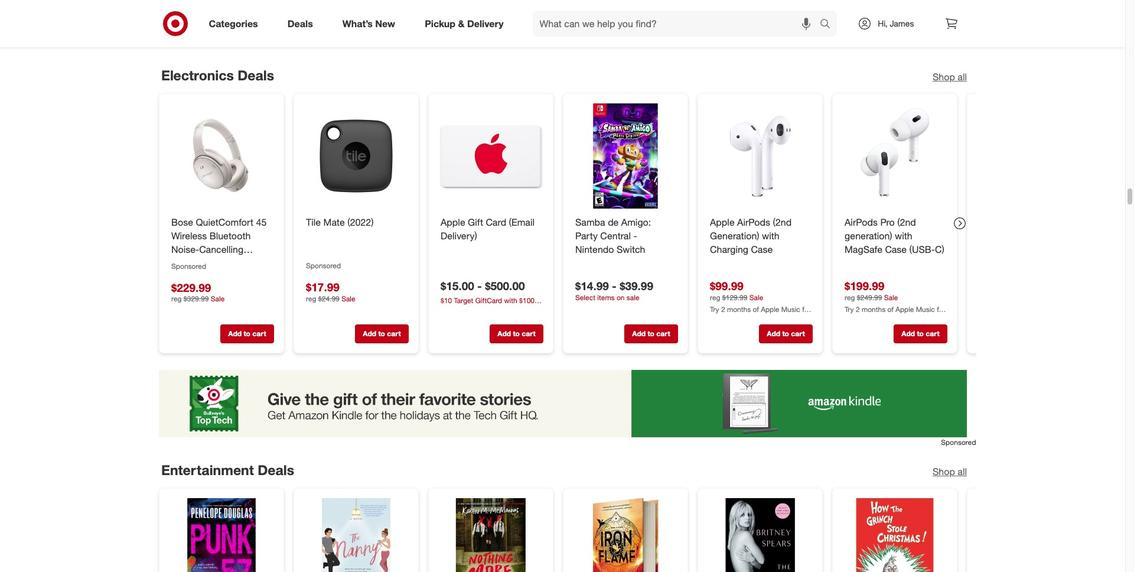 Task type: locate. For each thing, give the bounding box(es) containing it.
reg down "$17.99"
[[306, 294, 316, 303]]

1 horizontal spatial circle
[[896, 315, 914, 324]]

2 circle from the left
[[896, 315, 914, 324]]

add to cart
[[228, 12, 266, 21], [363, 12, 401, 21], [498, 12, 536, 21], [632, 12, 670, 21], [767, 12, 805, 21], [902, 12, 940, 21], [228, 329, 266, 338], [363, 329, 401, 338], [498, 329, 536, 338], [632, 329, 670, 338], [767, 329, 805, 338], [902, 329, 940, 338]]

0 vertical spatial card
[[486, 216, 506, 228]]

apple inside $199.99 reg $249.99 sale try 2 months of apple music for free with target circle
[[896, 305, 914, 314]]

with down the $249.99
[[859, 315, 872, 324]]

months for $199.99
[[862, 305, 886, 314]]

1 for from the left
[[802, 305, 811, 314]]

reg for $229.99
[[171, 295, 181, 303]]

try inside $199.99 reg $249.99 sale try 2 months of apple music for free with target circle
[[845, 305, 854, 314]]

of
[[753, 305, 759, 314], [888, 305, 894, 314]]

0 horizontal spatial 2
[[721, 305, 725, 314]]

1 shop from the top
[[933, 71, 955, 83]]

sponsored
[[306, 261, 341, 270], [171, 262, 206, 270], [942, 438, 977, 447]]

pro
[[881, 216, 895, 228]]

0 horizontal spatial try 2 months of apple music for free with target circle button
[[710, 304, 813, 324]]

shop all link
[[933, 70, 967, 84], [933, 465, 967, 479]]

switch
[[617, 243, 645, 255]]

generation)
[[845, 230, 893, 242]]

shop all
[[933, 71, 967, 83], [933, 466, 967, 478]]

apple gift card (email delivery)
[[441, 216, 535, 242]]

2 try from the left
[[845, 305, 854, 314]]

$100
[[519, 296, 535, 305]]

0 horizontal spatial for
[[802, 305, 811, 314]]

months inside $99.99 reg $129.99 sale try 2 months of apple music for free with target circle
[[727, 305, 751, 314]]

reg down $199.99
[[845, 293, 855, 302]]

hi,
[[878, 18, 888, 28]]

sale
[[627, 293, 640, 302]]

1 try 2 months of apple music for free with target circle button from the left
[[710, 304, 813, 324]]

james
[[890, 18, 915, 28]]

1 circle from the left
[[761, 315, 779, 324]]

sale right $329.99
[[211, 295, 224, 303]]

2 down "$129.99"
[[721, 305, 725, 314]]

1 vertical spatial shop all link
[[933, 465, 967, 479]]

0 vertical spatial shop all
[[933, 71, 967, 83]]

add
[[228, 12, 242, 21], [363, 12, 376, 21], [498, 12, 511, 21], [632, 12, 646, 21], [767, 12, 781, 21], [902, 12, 915, 21], [228, 329, 242, 338], [363, 329, 376, 338], [498, 329, 511, 338], [632, 329, 646, 338], [767, 329, 781, 338], [902, 329, 915, 338]]

with inside $15.00 - $500.00 $10 target giftcard with $100 apple gift card purchase
[[504, 296, 517, 305]]

1 horizontal spatial for
[[937, 305, 946, 314]]

sale inside $17.99 reg $24.99 sale
[[341, 294, 355, 303]]

0 vertical spatial gift
[[468, 216, 483, 228]]

deals
[[288, 17, 313, 29], [237, 67, 274, 83], [258, 462, 294, 478]]

free inside $199.99 reg $249.99 sale try 2 months of apple music for free with target circle
[[845, 315, 857, 324]]

0 vertical spatial all
[[958, 71, 967, 83]]

circle inside $99.99 reg $129.99 sale try 2 months of apple music for free with target circle
[[761, 315, 779, 324]]

apple gift card (email delivery) image
[[438, 103, 543, 209]]

1 vertical spatial shop all
[[933, 466, 967, 478]]

1 try from the left
[[710, 305, 719, 314]]

months down "$129.99"
[[727, 305, 751, 314]]

what's new
[[343, 17, 396, 29]]

months down the $249.99
[[862, 305, 886, 314]]

2 horizontal spatial -
[[634, 230, 637, 242]]

- down amigo:
[[634, 230, 637, 242]]

card inside $15.00 - $500.00 $10 target giftcard with $100 apple gift card purchase
[[475, 306, 490, 315]]

free for $199.99
[[845, 315, 857, 324]]

music for $99.99
[[782, 305, 800, 314]]

try 2 months of apple music for free with target circle button
[[710, 304, 813, 324], [845, 304, 948, 324]]

tile mate (2022) image
[[304, 103, 409, 209], [304, 103, 409, 209]]

samba de amigo: party central - nintendo switch image
[[573, 103, 678, 209], [573, 103, 678, 209]]

to
[[243, 12, 250, 21], [378, 12, 385, 21], [513, 12, 520, 21], [648, 12, 655, 21], [783, 12, 789, 21], [917, 12, 924, 21], [243, 329, 250, 338], [378, 329, 385, 338], [513, 329, 520, 338], [648, 329, 655, 338], [783, 329, 789, 338], [917, 329, 924, 338]]

reg for $17.99
[[306, 294, 316, 303]]

wireless
[[171, 230, 207, 242]]

target for $199.99
[[874, 315, 894, 324]]

2 try 2 months of apple music for free with target circle button from the left
[[845, 304, 948, 324]]

(2nd
[[773, 216, 792, 228], [898, 216, 916, 228]]

apple gift card (email delivery) link
[[441, 216, 541, 243]]

2 shop all link from the top
[[933, 465, 967, 479]]

card down giftcard
[[475, 306, 490, 315]]

categories
[[209, 17, 258, 29]]

with down "$129.99"
[[724, 315, 738, 324]]

$15.00 - $500.00 $10 target giftcard with $100 apple gift card purchase
[[441, 279, 535, 315]]

samba de amigo: party central - nintendo switch
[[575, 216, 651, 255]]

-
[[634, 230, 637, 242], [477, 279, 482, 292], [612, 279, 617, 293]]

try for $199.99
[[845, 305, 854, 314]]

$99.99
[[710, 279, 744, 293]]

de
[[608, 216, 619, 228]]

noise-
[[171, 243, 199, 255]]

shop all link for electronics deals
[[933, 70, 967, 84]]

2 music from the left
[[916, 305, 935, 314]]

case down pro
[[885, 243, 907, 255]]

target
[[454, 296, 473, 305], [740, 315, 759, 324], [874, 315, 894, 324]]

0 vertical spatial shop
[[933, 71, 955, 83]]

2 2 from the left
[[856, 305, 860, 314]]

card
[[486, 216, 506, 228], [475, 306, 490, 315]]

target inside $15.00 - $500.00 $10 target giftcard with $100 apple gift card purchase
[[454, 296, 473, 305]]

charging
[[710, 243, 749, 255]]

2 for $199.99
[[856, 305, 860, 314]]

0 horizontal spatial months
[[727, 305, 751, 314]]

circle
[[761, 315, 779, 324], [896, 315, 914, 324]]

1 vertical spatial shop
[[933, 466, 955, 478]]

with up purchase
[[504, 296, 517, 305]]

$99.99 reg $129.99 sale try 2 months of apple music for free with target circle
[[710, 279, 811, 324]]

- up giftcard
[[477, 279, 482, 292]]

1 (2nd from the left
[[773, 216, 792, 228]]

What can we help you find? suggestions appear below search field
[[533, 11, 824, 37]]

0 horizontal spatial -
[[477, 279, 482, 292]]

0 horizontal spatial (2nd
[[773, 216, 792, 228]]

gift inside apple gift card (email delivery)
[[468, 216, 483, 228]]

target inside $99.99 reg $129.99 sale try 2 months of apple music for free with target circle
[[740, 315, 759, 324]]

2 case from the left
[[885, 243, 907, 255]]

cart
[[252, 12, 266, 21], [387, 12, 401, 21], [522, 12, 536, 21], [657, 12, 670, 21], [791, 12, 805, 21], [926, 12, 940, 21], [252, 329, 266, 338], [387, 329, 401, 338], [522, 329, 536, 338], [657, 329, 670, 338], [791, 329, 805, 338], [926, 329, 940, 338]]

try down $199.99
[[845, 305, 854, 314]]

gift down "$15.00"
[[461, 306, 473, 315]]

reg inside $99.99 reg $129.99 sale try 2 months of apple music for free with target circle
[[710, 293, 721, 302]]

try inside $99.99 reg $129.99 sale try 2 months of apple music for free with target circle
[[710, 305, 719, 314]]

0 horizontal spatial music
[[782, 305, 800, 314]]

2 down the $249.99
[[856, 305, 860, 314]]

sale
[[750, 293, 764, 302], [884, 293, 898, 302], [341, 294, 355, 303], [211, 295, 224, 303]]

central
[[600, 230, 631, 242]]

sponsored for $17.99
[[306, 261, 341, 270]]

2 months from the left
[[862, 305, 886, 314]]

1 all from the top
[[958, 71, 967, 83]]

with inside $199.99 reg $249.99 sale try 2 months of apple music for free with target circle
[[859, 315, 872, 324]]

sale right "$129.99"
[[750, 293, 764, 302]]

0 horizontal spatial airpods
[[737, 216, 771, 228]]

with
[[762, 230, 780, 242], [895, 230, 913, 242], [504, 296, 517, 305], [724, 315, 738, 324], [859, 315, 872, 324]]

1 horizontal spatial 2
[[856, 305, 860, 314]]

2 horizontal spatial target
[[874, 315, 894, 324]]

sponsored for $229.99
[[171, 262, 206, 270]]

2 shop all from the top
[[933, 466, 967, 478]]

(email
[[509, 216, 535, 228]]

1 case from the left
[[751, 243, 773, 255]]

with right generation)
[[762, 230, 780, 242]]

try 2 months of apple music for free with target circle button down the $249.99
[[845, 304, 948, 324]]

- inside $15.00 - $500.00 $10 target giftcard with $100 apple gift card purchase
[[477, 279, 482, 292]]

magsafe
[[845, 243, 883, 255]]

1 airpods from the left
[[737, 216, 771, 228]]

1 shop all link from the top
[[933, 70, 967, 84]]

generation)
[[710, 230, 760, 242]]

all for entertainment deals
[[958, 466, 967, 478]]

of inside $199.99 reg $249.99 sale try 2 months of apple music for free with target circle
[[888, 305, 894, 314]]

punk 57 - by  penelope douglas (paperback) image
[[169, 498, 274, 572]]

tile
[[306, 216, 321, 228]]

2 of from the left
[[888, 305, 894, 314]]

airpods inside the airpods pro (2nd generation) with magsafe case (usb‑c)
[[845, 216, 878, 228]]

electronics
[[161, 67, 234, 83]]

try 2 months of apple music for free with target circle button down "$129.99"
[[710, 304, 813, 324]]

0 horizontal spatial try
[[710, 305, 719, 314]]

the woman in me - by britney spears (hardcover) image
[[708, 498, 813, 572], [708, 498, 813, 572]]

apple for $500.00
[[441, 306, 459, 315]]

card left (email
[[486, 216, 506, 228]]

target down "$129.99"
[[740, 315, 759, 324]]

sale for $199.99
[[884, 293, 898, 302]]

2 for from the left
[[937, 305, 946, 314]]

reg inside $199.99 reg $249.99 sale try 2 months of apple music for free with target circle
[[845, 293, 855, 302]]

1 horizontal spatial (2nd
[[898, 216, 916, 228]]

1 horizontal spatial music
[[916, 305, 935, 314]]

2 for $99.99
[[721, 305, 725, 314]]

for inside $199.99 reg $249.99 sale try 2 months of apple music for free with target circle
[[937, 305, 946, 314]]

1 of from the left
[[753, 305, 759, 314]]

0 horizontal spatial target
[[454, 296, 473, 305]]

reg for $99.99
[[710, 293, 721, 302]]

sale inside $229.99 reg $329.99 sale
[[211, 295, 224, 303]]

reg for $199.99
[[845, 293, 855, 302]]

apple airpods (2nd generation) with charging case image
[[708, 103, 813, 209], [708, 103, 813, 209]]

reg inside $229.99 reg $329.99 sale
[[171, 295, 181, 303]]

2 inside $99.99 reg $129.99 sale try 2 months of apple music for free with target circle
[[721, 305, 725, 314]]

gift
[[468, 216, 483, 228], [461, 306, 473, 315]]

the nanny - by  lana ferguson (paperback) image
[[304, 498, 409, 572]]

0 horizontal spatial sponsored
[[171, 262, 206, 270]]

2 (2nd from the left
[[898, 216, 916, 228]]

reg inside $17.99 reg $24.99 sale
[[306, 294, 316, 303]]

1 months from the left
[[727, 305, 751, 314]]

circle inside $199.99 reg $249.99 sale try 2 months of apple music for free with target circle
[[896, 315, 914, 324]]

- inside $14.99 - $39.99 select items on sale
[[612, 279, 617, 293]]

1 2 from the left
[[721, 305, 725, 314]]

1 vertical spatial card
[[475, 306, 490, 315]]

1 vertical spatial gift
[[461, 306, 473, 315]]

$229.99 reg $329.99 sale
[[171, 281, 224, 303]]

- for $15.00 - $500.00
[[477, 279, 482, 292]]

target down "$15.00"
[[454, 296, 473, 305]]

search button
[[815, 11, 844, 39]]

2 inside $199.99 reg $249.99 sale try 2 months of apple music for free with target circle
[[856, 305, 860, 314]]

bose quietcomfort 45 wireless bluetooth noise-cancelling headphones image
[[169, 103, 274, 209], [169, 103, 274, 209]]

2 vertical spatial deals
[[258, 462, 294, 478]]

apple inside $99.99 reg $129.99 sale try 2 months of apple music for free with target circle
[[761, 305, 780, 314]]

0 horizontal spatial circle
[[761, 315, 779, 324]]

music inside $199.99 reg $249.99 sale try 2 months of apple music for free with target circle
[[916, 305, 935, 314]]

shop all for entertainment deals
[[933, 466, 967, 478]]

card inside apple gift card (email delivery)
[[486, 216, 506, 228]]

case inside apple airpods (2nd generation) with charging case
[[751, 243, 773, 255]]

- inside samba de amigo: party central - nintendo switch
[[634, 230, 637, 242]]

for
[[802, 305, 811, 314], [937, 305, 946, 314]]

gift up delivery)
[[468, 216, 483, 228]]

1 horizontal spatial target
[[740, 315, 759, 324]]

0 horizontal spatial of
[[753, 305, 759, 314]]

sale inside $199.99 reg $249.99 sale try 2 months of apple music for free with target circle
[[884, 293, 898, 302]]

(2nd inside apple airpods (2nd generation) with charging case
[[773, 216, 792, 228]]

2
[[721, 305, 725, 314], [856, 305, 860, 314]]

reg down $99.99
[[710, 293, 721, 302]]

$10
[[441, 296, 452, 305]]

all
[[958, 71, 967, 83], [958, 466, 967, 478]]

1 horizontal spatial case
[[885, 243, 907, 255]]

0 vertical spatial shop all link
[[933, 70, 967, 84]]

for inside $99.99 reg $129.99 sale try 2 months of apple music for free with target circle
[[802, 305, 811, 314]]

with up (usb‑c)
[[895, 230, 913, 242]]

0 horizontal spatial case
[[751, 243, 773, 255]]

try 2 months of apple music for free with target circle button for $99.99
[[710, 304, 813, 324]]

apple inside apple airpods (2nd generation) with charging case
[[710, 216, 735, 228]]

sale for $229.99
[[211, 295, 224, 303]]

1 horizontal spatial free
[[845, 315, 857, 324]]

sale right $24.99
[[341, 294, 355, 303]]

1 horizontal spatial sponsored
[[306, 261, 341, 270]]

2 shop from the top
[[933, 466, 955, 478]]

free down $199.99
[[845, 315, 857, 324]]

months
[[727, 305, 751, 314], [862, 305, 886, 314]]

$17.99
[[306, 280, 339, 294]]

apple inside $15.00 - $500.00 $10 target giftcard with $100 apple gift card purchase
[[441, 306, 459, 315]]

search
[[815, 19, 844, 30]]

1 free from the left
[[710, 315, 722, 324]]

how the grinch stole christmas! party edition - by dr. seuss (hardcover) image
[[843, 498, 948, 572]]

2 all from the top
[[958, 466, 967, 478]]

reg
[[710, 293, 721, 302], [845, 293, 855, 302], [306, 294, 316, 303], [171, 295, 181, 303]]

$199.99 reg $249.99 sale try 2 months of apple music for free with target circle
[[845, 279, 946, 324]]

target down the $249.99
[[874, 315, 894, 324]]

free inside $99.99 reg $129.99 sale try 2 months of apple music for free with target circle
[[710, 315, 722, 324]]

pickup & delivery link
[[415, 11, 519, 37]]

1 vertical spatial all
[[958, 466, 967, 478]]

1 horizontal spatial airpods
[[845, 216, 878, 228]]

2 free from the left
[[845, 315, 857, 324]]

apple for $249.99
[[896, 305, 914, 314]]

reg down $229.99
[[171, 295, 181, 303]]

1 horizontal spatial try
[[845, 305, 854, 314]]

add to cart button
[[220, 7, 274, 26], [355, 7, 409, 26], [490, 7, 543, 26], [624, 7, 678, 26], [759, 7, 813, 26], [894, 7, 948, 26], [220, 325, 274, 344], [355, 325, 409, 344], [490, 325, 543, 344], [624, 325, 678, 344], [759, 325, 813, 344], [894, 325, 948, 344]]

all for electronics deals
[[958, 71, 967, 83]]

delivery)
[[441, 230, 477, 242]]

sale right the $249.99
[[884, 293, 898, 302]]

0 horizontal spatial free
[[710, 315, 722, 324]]

(2nd inside the airpods pro (2nd generation) with magsafe case (usb‑c)
[[898, 216, 916, 228]]

free down $99.99
[[710, 315, 722, 324]]

1 vertical spatial deals
[[237, 67, 274, 83]]

try down $99.99
[[710, 305, 719, 314]]

advertisement region
[[149, 370, 977, 438]]

samba de amigo: party central - nintendo switch link
[[575, 216, 676, 256]]

apple
[[441, 216, 465, 228], [710, 216, 735, 228], [761, 305, 780, 314], [896, 305, 914, 314], [441, 306, 459, 315]]

of inside $99.99 reg $129.99 sale try 2 months of apple music for free with target circle
[[753, 305, 759, 314]]

iron flame - (empyrean) - by rebecca yarros (hardcover) image
[[573, 498, 678, 572]]

$15.00
[[441, 279, 474, 292]]

1 shop all from the top
[[933, 71, 967, 83]]

1 music from the left
[[782, 305, 800, 314]]

airpods pro (2nd generation) with magsafe case (usb‑c) image
[[843, 103, 948, 209], [843, 103, 948, 209]]

airpods
[[737, 216, 771, 228], [845, 216, 878, 228]]

0 vertical spatial deals
[[288, 17, 313, 29]]

target inside $199.99 reg $249.99 sale try 2 months of apple music for free with target circle
[[874, 315, 894, 324]]

2 airpods from the left
[[845, 216, 878, 228]]

1 horizontal spatial months
[[862, 305, 886, 314]]

1 horizontal spatial of
[[888, 305, 894, 314]]

1 horizontal spatial try 2 months of apple music for free with target circle button
[[845, 304, 948, 324]]

1 horizontal spatial -
[[612, 279, 617, 293]]

sale inside $99.99 reg $129.99 sale try 2 months of apple music for free with target circle
[[750, 293, 764, 302]]

case down generation)
[[751, 243, 773, 255]]

music inside $99.99 reg $129.99 sale try 2 months of apple music for free with target circle
[[782, 305, 800, 314]]

case
[[751, 243, 773, 255], [885, 243, 907, 255]]

- up the items in the right bottom of the page
[[612, 279, 617, 293]]

months inside $199.99 reg $249.99 sale try 2 months of apple music for free with target circle
[[862, 305, 886, 314]]

$329.99
[[183, 295, 209, 303]]

case inside the airpods pro (2nd generation) with magsafe case (usb‑c)
[[885, 243, 907, 255]]

items
[[597, 293, 615, 302]]



Task type: describe. For each thing, give the bounding box(es) containing it.
$14.99 - $39.99 select items on sale
[[575, 279, 653, 302]]

deals inside deals link
[[288, 17, 313, 29]]

$500.00
[[485, 279, 525, 292]]

headphones
[[171, 257, 225, 269]]

for for $99.99
[[802, 305, 811, 314]]

samba
[[575, 216, 605, 228]]

2 horizontal spatial sponsored
[[942, 438, 977, 447]]

nothing more to tell - by karen m mcmanus image
[[438, 498, 543, 572]]

delivery
[[467, 17, 504, 29]]

of for $199.99
[[888, 305, 894, 314]]

party
[[575, 230, 598, 242]]

categories link
[[199, 11, 273, 37]]

(2022)
[[347, 216, 374, 228]]

45
[[256, 216, 267, 228]]

$24.99
[[318, 294, 339, 303]]

music for $199.99
[[916, 305, 935, 314]]

shop all link for entertainment deals
[[933, 465, 967, 479]]

sale for $99.99
[[750, 293, 764, 302]]

apple for $129.99
[[761, 305, 780, 314]]

of for $99.99
[[753, 305, 759, 314]]

giftcard
[[475, 296, 502, 305]]

&
[[458, 17, 465, 29]]

with inside apple airpods (2nd generation) with charging case
[[762, 230, 780, 242]]

new
[[376, 17, 396, 29]]

sale for $17.99
[[341, 294, 355, 303]]

shop all for electronics deals
[[933, 71, 967, 83]]

deals for entertainment deals
[[258, 462, 294, 478]]

purchase
[[492, 306, 521, 315]]

amigo:
[[621, 216, 651, 228]]

tile mate (2022) link
[[306, 216, 406, 229]]

cancelling
[[199, 243, 243, 255]]

what's new link
[[333, 11, 410, 37]]

- for $14.99 - $39.99
[[612, 279, 617, 293]]

tile mate (2022)
[[306, 216, 374, 228]]

$229.99
[[171, 281, 211, 294]]

mate
[[323, 216, 345, 228]]

pickup
[[425, 17, 456, 29]]

with inside $99.99 reg $129.99 sale try 2 months of apple music for free with target circle
[[724, 315, 738, 324]]

$199.99
[[845, 279, 885, 293]]

gift inside $15.00 - $500.00 $10 target giftcard with $100 apple gift card purchase
[[461, 306, 473, 315]]

airpods pro (2nd generation) with magsafe case (usb‑c) link
[[845, 216, 945, 256]]

entertainment
[[161, 462, 254, 478]]

bose
[[171, 216, 193, 228]]

deals link
[[278, 11, 328, 37]]

airpods pro (2nd generation) with magsafe case (usb‑c)
[[845, 216, 945, 255]]

target for $99.99
[[740, 315, 759, 324]]

$129.99
[[723, 293, 748, 302]]

deals for electronics deals
[[237, 67, 274, 83]]

for for $199.99
[[937, 305, 946, 314]]

hi, james
[[878, 18, 915, 28]]

case for $99.99
[[751, 243, 773, 255]]

bose quietcomfort 45 wireless bluetooth noise-cancelling headphones
[[171, 216, 267, 269]]

shop for entertainment deals
[[933, 466, 955, 478]]

quietcomfort
[[196, 216, 253, 228]]

bose quietcomfort 45 wireless bluetooth noise-cancelling headphones link
[[171, 216, 272, 269]]

select
[[575, 293, 595, 302]]

(2nd for $199.99
[[898, 216, 916, 228]]

(2nd for $99.99
[[773, 216, 792, 228]]

$10 target giftcard with $100 apple gift card purchase button
[[441, 295, 543, 315]]

$17.99 reg $24.99 sale
[[306, 280, 355, 303]]

try for $99.99
[[710, 305, 719, 314]]

entertainment deals
[[161, 462, 294, 478]]

nintendo
[[575, 243, 614, 255]]

electronics deals
[[161, 67, 274, 83]]

$14.99
[[575, 279, 609, 293]]

months for $99.99
[[727, 305, 751, 314]]

apple inside apple gift card (email delivery)
[[441, 216, 465, 228]]

(usb‑c)
[[910, 243, 945, 255]]

airpods inside apple airpods (2nd generation) with charging case
[[737, 216, 771, 228]]

try 2 months of apple music for free with target circle button for $199.99
[[845, 304, 948, 324]]

shop for electronics deals
[[933, 71, 955, 83]]

apple airpods (2nd generation) with charging case link
[[710, 216, 811, 256]]

on
[[617, 293, 625, 302]]

apple airpods (2nd generation) with charging case
[[710, 216, 792, 255]]

pickup & delivery
[[425, 17, 504, 29]]

what's
[[343, 17, 373, 29]]

with inside the airpods pro (2nd generation) with magsafe case (usb‑c)
[[895, 230, 913, 242]]

$249.99
[[857, 293, 882, 302]]

free for $99.99
[[710, 315, 722, 324]]

bluetooth
[[209, 230, 251, 242]]

$39.99
[[620, 279, 653, 293]]

circle for $199.99
[[896, 315, 914, 324]]

circle for $99.99
[[761, 315, 779, 324]]

case for $199.99
[[885, 243, 907, 255]]



Task type: vqa. For each thing, say whether or not it's contained in the screenshot.
right Rouge
no



